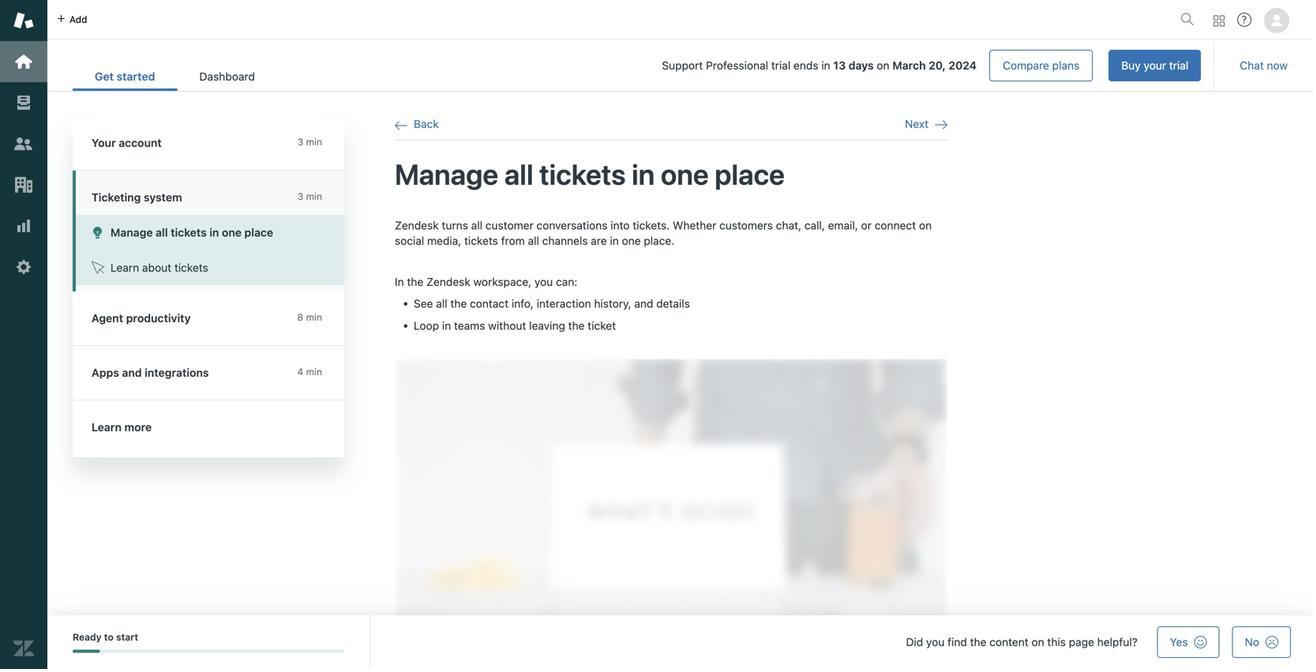 Task type: describe. For each thing, give the bounding box(es) containing it.
tickets up the conversations
[[540, 157, 626, 191]]

ends
[[794, 59, 819, 72]]

min for your account
[[306, 136, 322, 147]]

2 horizontal spatial one
[[661, 157, 709, 191]]

your
[[1144, 59, 1167, 72]]

productivity
[[126, 312, 191, 325]]

see all the contact info, interaction history, and details
[[414, 297, 690, 310]]

did you find the content on this page helpful?
[[907, 636, 1138, 649]]

add
[[70, 14, 87, 25]]

in right loop
[[442, 319, 451, 332]]

started
[[117, 70, 155, 83]]

content
[[990, 636, 1029, 649]]

in inside button
[[210, 226, 219, 239]]

all up customer
[[505, 157, 534, 191]]

ticketing
[[92, 191, 141, 204]]

social
[[395, 234, 424, 247]]

learn more
[[92, 421, 152, 434]]

this
[[1048, 636, 1067, 649]]

March 20, 2024 text field
[[893, 59, 977, 72]]

compare
[[1003, 59, 1050, 72]]

next button
[[905, 117, 948, 131]]

now
[[1268, 59, 1289, 72]]

3 min for ticketing system
[[298, 191, 322, 202]]

account
[[119, 136, 162, 149]]

zendesk support image
[[13, 10, 34, 31]]

professional
[[706, 59, 769, 72]]

can:
[[556, 275, 578, 288]]

about
[[142, 261, 172, 274]]

chat now button
[[1228, 50, 1301, 81]]

in
[[395, 275, 404, 288]]

1 horizontal spatial place
[[715, 157, 785, 191]]

helpful?
[[1098, 636, 1138, 649]]

compare plans
[[1003, 59, 1080, 72]]

media,
[[427, 234, 462, 247]]

tab list containing get started
[[73, 62, 277, 91]]

zendesk image
[[13, 638, 34, 659]]

customers
[[720, 219, 773, 232]]

chat,
[[776, 219, 802, 232]]

8 min
[[298, 312, 322, 323]]

whether
[[673, 219, 717, 232]]

tickets inside zendesk turns all customer conversations into tickets. whether customers chat, call, email, or connect on social media, tickets from all channels are in one place.
[[465, 234, 498, 247]]

get started image
[[13, 51, 34, 72]]

min for agent productivity
[[306, 312, 322, 323]]

the up teams
[[451, 297, 467, 310]]

history,
[[594, 297, 632, 310]]

3 for system
[[298, 191, 304, 202]]

learn for learn about tickets
[[111, 261, 139, 274]]

2024
[[949, 59, 977, 72]]

chat
[[1241, 59, 1265, 72]]

find
[[948, 636, 968, 649]]

learn about tickets button
[[76, 250, 344, 285]]

integrations
[[145, 366, 209, 379]]

did
[[907, 636, 924, 649]]

buy your trial button
[[1109, 50, 1202, 81]]

3 min for your account
[[298, 136, 322, 147]]

no button
[[1233, 627, 1292, 658]]

customers image
[[13, 134, 34, 154]]

organizations image
[[13, 175, 34, 195]]

learn about tickets
[[111, 261, 208, 274]]

admin image
[[13, 257, 34, 277]]

min for ticketing system
[[306, 191, 322, 202]]

manage inside button
[[111, 226, 153, 239]]

see
[[414, 297, 433, 310]]

manage all tickets in one place inside button
[[111, 226, 273, 239]]

get help image
[[1238, 13, 1252, 27]]

call,
[[805, 219, 826, 232]]

zendesk inside zendesk turns all customer conversations into tickets. whether customers chat, call, email, or connect on social media, tickets from all channels are in one place.
[[395, 219, 439, 232]]

channels
[[543, 234, 588, 247]]

one inside zendesk turns all customer conversations into tickets. whether customers chat, call, email, or connect on social media, tickets from all channels are in one place.
[[622, 234, 641, 247]]

the right find
[[971, 636, 987, 649]]

or
[[862, 219, 872, 232]]

without
[[488, 319, 526, 332]]

trial for your
[[1170, 59, 1189, 72]]

add button
[[47, 0, 97, 39]]

ticketing system heading
[[73, 171, 344, 215]]

ticketing system
[[92, 191, 182, 204]]

tickets inside the 'manage all tickets in one place' button
[[171, 226, 207, 239]]

chat now
[[1241, 59, 1289, 72]]

contact
[[470, 297, 509, 310]]

agent
[[92, 312, 123, 325]]

1 horizontal spatial you
[[927, 636, 945, 649]]

buy
[[1122, 59, 1141, 72]]

place.
[[644, 234, 675, 247]]

buy your trial
[[1122, 59, 1189, 72]]

loop in teams without leaving the ticket
[[414, 319, 616, 332]]

interaction
[[537, 297, 591, 310]]

in left 13
[[822, 59, 831, 72]]

zendesk turns all customer conversations into tickets. whether customers chat, call, email, or connect on social media, tickets from all channels are in one place.
[[395, 219, 932, 247]]

march
[[893, 59, 926, 72]]

customer
[[486, 219, 534, 232]]

learn for learn more
[[92, 421, 122, 434]]

compare plans button
[[990, 50, 1094, 81]]

all inside button
[[156, 226, 168, 239]]

back button
[[395, 117, 439, 131]]

0 horizontal spatial on
[[877, 59, 890, 72]]

section containing compare plans
[[290, 50, 1202, 81]]

get started
[[95, 70, 155, 83]]

more
[[124, 421, 152, 434]]

4 min
[[297, 366, 322, 377]]

zendesk products image
[[1214, 15, 1225, 26]]

place inside button
[[245, 226, 273, 239]]

next
[[905, 117, 929, 130]]

the left ticket
[[569, 319, 585, 332]]

apps
[[92, 366, 119, 379]]

all right see
[[436, 297, 448, 310]]



Task type: locate. For each thing, give the bounding box(es) containing it.
1 horizontal spatial one
[[622, 234, 641, 247]]

1 vertical spatial you
[[927, 636, 945, 649]]

1 min from the top
[[306, 136, 322, 147]]

1 horizontal spatial on
[[920, 219, 932, 232]]

views image
[[13, 92, 34, 113]]

and
[[635, 297, 654, 310], [122, 366, 142, 379]]

leaving
[[529, 319, 566, 332]]

the
[[407, 275, 424, 288], [451, 297, 467, 310], [569, 319, 585, 332], [971, 636, 987, 649]]

one up whether
[[661, 157, 709, 191]]

learn inside button
[[111, 261, 139, 274]]

1 3 from the top
[[298, 136, 304, 147]]

1 vertical spatial place
[[245, 226, 273, 239]]

reporting image
[[13, 216, 34, 236]]

learn inside dropdown button
[[92, 421, 122, 434]]

manage down ticketing system
[[111, 226, 153, 239]]

learn left more
[[92, 421, 122, 434]]

0 horizontal spatial you
[[535, 275, 553, 288]]

0 horizontal spatial place
[[245, 226, 273, 239]]

zendesk up see
[[427, 275, 471, 288]]

1 horizontal spatial manage all tickets in one place
[[395, 157, 785, 191]]

one up learn about tickets button
[[222, 226, 242, 239]]

teams
[[454, 319, 485, 332]]

3 inside ticketing system heading
[[298, 191, 304, 202]]

1 vertical spatial zendesk
[[427, 275, 471, 288]]

1 vertical spatial on
[[920, 219, 932, 232]]

1 vertical spatial and
[[122, 366, 142, 379]]

1 vertical spatial learn
[[92, 421, 122, 434]]

place up customers at top right
[[715, 157, 785, 191]]

20,
[[929, 59, 946, 72]]

on right days
[[877, 59, 890, 72]]

on left this
[[1032, 636, 1045, 649]]

from
[[501, 234, 525, 247]]

dashboard tab
[[177, 62, 277, 91]]

in
[[822, 59, 831, 72], [632, 157, 655, 191], [210, 226, 219, 239], [610, 234, 619, 247], [442, 319, 451, 332]]

on
[[877, 59, 890, 72], [920, 219, 932, 232], [1032, 636, 1045, 649]]

0 vertical spatial learn
[[111, 261, 139, 274]]

back
[[414, 117, 439, 130]]

place
[[715, 157, 785, 191], [245, 226, 273, 239]]

dashboard
[[199, 70, 255, 83]]

you right did on the bottom of the page
[[927, 636, 945, 649]]

manage all tickets in one place
[[395, 157, 785, 191], [111, 226, 273, 239]]

trial inside button
[[1170, 59, 1189, 72]]

0 horizontal spatial trial
[[772, 59, 791, 72]]

zendesk up social
[[395, 219, 439, 232]]

plans
[[1053, 59, 1080, 72]]

you
[[535, 275, 553, 288], [927, 636, 945, 649]]

place up learn about tickets button
[[245, 226, 273, 239]]

1 horizontal spatial manage
[[395, 157, 499, 191]]

no
[[1246, 636, 1260, 649]]

apps and integrations
[[92, 366, 209, 379]]

manage all tickets in one place up the conversations
[[395, 157, 785, 191]]

13
[[834, 59, 846, 72]]

in right "are"
[[610, 234, 619, 247]]

in inside zendesk turns all customer conversations into tickets. whether customers chat, call, email, or connect on social media, tickets from all channels are in one place.
[[610, 234, 619, 247]]

are
[[591, 234, 607, 247]]

0 horizontal spatial manage
[[111, 226, 153, 239]]

all down system
[[156, 226, 168, 239]]

0 vertical spatial on
[[877, 59, 890, 72]]

days
[[849, 59, 874, 72]]

min for apps and integrations
[[306, 366, 322, 377]]

into
[[611, 219, 630, 232]]

connect
[[875, 219, 917, 232]]

in up "tickets." at the top of the page
[[632, 157, 655, 191]]

yes button
[[1158, 627, 1220, 658]]

your account
[[92, 136, 162, 149]]

and left details
[[635, 297, 654, 310]]

2 trial from the left
[[772, 59, 791, 72]]

4 min from the top
[[306, 366, 322, 377]]

all
[[505, 157, 534, 191], [471, 219, 483, 232], [156, 226, 168, 239], [528, 234, 540, 247], [436, 297, 448, 310]]

agent productivity
[[92, 312, 191, 325]]

trial right your
[[1170, 59, 1189, 72]]

tickets
[[540, 157, 626, 191], [171, 226, 207, 239], [465, 234, 498, 247], [175, 261, 208, 274]]

0 vertical spatial you
[[535, 275, 553, 288]]

1 3 min from the top
[[298, 136, 322, 147]]

2 3 from the top
[[298, 191, 304, 202]]

and right apps
[[122, 366, 142, 379]]

3 for account
[[298, 136, 304, 147]]

on inside zendesk turns all customer conversations into tickets. whether customers chat, call, email, or connect on social media, tickets from all channels are in one place.
[[920, 219, 932, 232]]

manage up the turns
[[395, 157, 499, 191]]

your
[[92, 136, 116, 149]]

info,
[[512, 297, 534, 310]]

3 min
[[298, 136, 322, 147], [298, 191, 322, 202]]

2 3 min from the top
[[298, 191, 322, 202]]

8
[[298, 312, 304, 323]]

tickets.
[[633, 219, 670, 232]]

0 vertical spatial zendesk
[[395, 219, 439, 232]]

system
[[144, 191, 182, 204]]

min
[[306, 136, 322, 147], [306, 191, 322, 202], [306, 312, 322, 323], [306, 366, 322, 377]]

manage all tickets in one place button
[[76, 215, 344, 250]]

on right connect
[[920, 219, 932, 232]]

0 vertical spatial manage
[[395, 157, 499, 191]]

main element
[[0, 0, 47, 669]]

manage
[[395, 157, 499, 191], [111, 226, 153, 239]]

manage all tickets in one place up learn about tickets button
[[111, 226, 273, 239]]

0 vertical spatial and
[[635, 297, 654, 310]]

tickets inside learn about tickets button
[[175, 261, 208, 274]]

1 horizontal spatial trial
[[1170, 59, 1189, 72]]

one inside button
[[222, 226, 242, 239]]

3 min from the top
[[306, 312, 322, 323]]

all right the turns
[[471, 219, 483, 232]]

trial for professional
[[772, 59, 791, 72]]

all right from
[[528, 234, 540, 247]]

page
[[1070, 636, 1095, 649]]

in the zendesk workspace, you can:
[[395, 275, 578, 288]]

support
[[662, 59, 703, 72]]

tab list
[[73, 62, 277, 91]]

0 horizontal spatial manage all tickets in one place
[[111, 226, 273, 239]]

tickets down the turns
[[465, 234, 498, 247]]

you left can:
[[535, 275, 553, 288]]

get
[[95, 70, 114, 83]]

1 vertical spatial 3 min
[[298, 191, 322, 202]]

ticket
[[588, 319, 616, 332]]

learn more button
[[73, 401, 341, 454]]

one
[[661, 157, 709, 191], [222, 226, 242, 239], [622, 234, 641, 247]]

2 min from the top
[[306, 191, 322, 202]]

tickets right about
[[175, 261, 208, 274]]

to
[[104, 632, 114, 643]]

0 vertical spatial place
[[715, 157, 785, 191]]

0 vertical spatial 3
[[298, 136, 304, 147]]

workspace,
[[474, 275, 532, 288]]

start
[[116, 632, 138, 643]]

trial
[[1170, 59, 1189, 72], [772, 59, 791, 72]]

1 trial from the left
[[1170, 59, 1189, 72]]

4
[[297, 366, 304, 377]]

yes
[[1171, 636, 1189, 649]]

conversations
[[537, 219, 608, 232]]

1 vertical spatial manage all tickets in one place
[[111, 226, 273, 239]]

1 vertical spatial manage
[[111, 226, 153, 239]]

2 vertical spatial on
[[1032, 636, 1045, 649]]

ready to start
[[73, 632, 138, 643]]

one down 'into'
[[622, 234, 641, 247]]

details
[[657, 297, 690, 310]]

2 horizontal spatial on
[[1032, 636, 1045, 649]]

section
[[290, 50, 1202, 81]]

0 horizontal spatial and
[[122, 366, 142, 379]]

learn
[[111, 261, 139, 274], [92, 421, 122, 434]]

0 vertical spatial manage all tickets in one place
[[395, 157, 785, 191]]

progress bar
[[73, 650, 344, 653]]

3
[[298, 136, 304, 147], [298, 191, 304, 202]]

ready
[[73, 632, 102, 643]]

min inside ticketing system heading
[[306, 191, 322, 202]]

1 vertical spatial 3
[[298, 191, 304, 202]]

0 vertical spatial 3 min
[[298, 136, 322, 147]]

zendesk
[[395, 219, 439, 232], [427, 275, 471, 288]]

0 horizontal spatial one
[[222, 226, 242, 239]]

in up learn about tickets button
[[210, 226, 219, 239]]

tickets up learn about tickets button
[[171, 226, 207, 239]]

trial left ends
[[772, 59, 791, 72]]

the right in
[[407, 275, 424, 288]]

loop
[[414, 319, 439, 332]]

1 horizontal spatial and
[[635, 297, 654, 310]]

learn left about
[[111, 261, 139, 274]]

3 min inside ticketing system heading
[[298, 191, 322, 202]]

support professional trial ends in 13 days on march 20, 2024
[[662, 59, 977, 72]]



Task type: vqa. For each thing, say whether or not it's contained in the screenshot.


